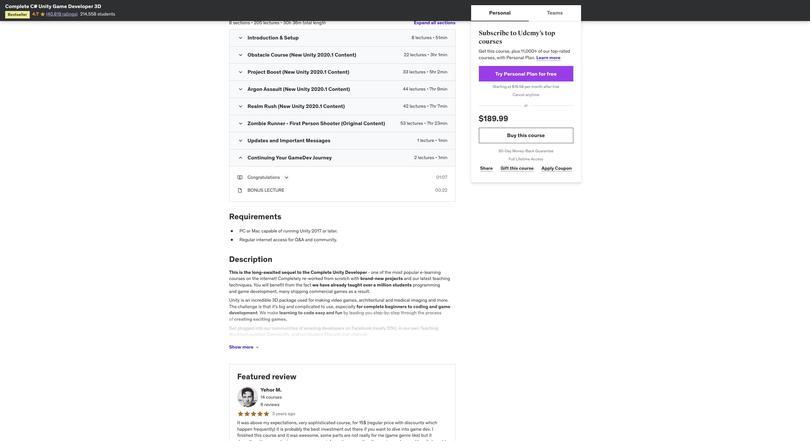 Task type: describe. For each thing, give the bounding box(es) containing it.
continuing
[[248, 154, 275, 161]]

from inside and our latest teaching techniques. you will benefit from the fact
[[285, 282, 295, 288]]

for left q&a
[[288, 237, 294, 243]]

0 horizontal spatial or
[[247, 228, 251, 234]]

for complete beginners to coding and game development
[[229, 304, 450, 316]]

is up techniques.
[[239, 269, 243, 275]]

chat
[[341, 332, 350, 337]]

30-day money-back guarantee full lifetime access
[[498, 148, 554, 161]]

to left code
[[298, 310, 303, 316]]

the up re-
[[303, 269, 310, 275]]

small image for project
[[237, 69, 244, 75]]

to up completely
[[297, 269, 302, 275]]

communities
[[272, 325, 298, 331]]

back
[[526, 148, 534, 153]]

the left engine
[[371, 439, 378, 441]]

expectations,
[[270, 420, 298, 426]]

techniques.
[[229, 282, 253, 288]]

plan
[[527, 70, 538, 77]]

incredible
[[251, 297, 271, 303]]

2020.1 for project boost (new unity 2020.1 content)
[[310, 69, 327, 75]]

internet!
[[260, 276, 277, 281]]

for inside unity is an incredible 3d package used for making video games, architectural and medical imaging and more. the challenge is that it's big and complicated to use, especially
[[308, 297, 314, 303]]

(nearly
[[373, 325, 386, 331]]

continuing your gamedev journey
[[248, 154, 332, 161]]

33
[[403, 69, 408, 75]]

is down incredible
[[258, 304, 262, 309]]

updates and important messages
[[248, 137, 331, 144]]

facebook
[[352, 325, 371, 331]]

• for updates and important messages
[[435, 138, 437, 143]]

more inside it was above my expectations, very sophisticated course, for 15$ (regular price with discounts which happen frequently) it is probably the best investment out there if you want to dive into game dev. i finished this course and it was awesome, some parts are not really for me (game genre like) but it doesn't matter as each piece gave me more information regarding the engine and so on. happily bou
[[315, 439, 325, 441]]

zombie
[[248, 120, 266, 127]]

23min
[[435, 120, 447, 126]]

channel.
[[351, 332, 368, 337]]

4.7
[[32, 11, 39, 17]]

(game
[[385, 432, 398, 438]]

and down 3d package used
[[286, 304, 294, 309]]

1 vertical spatial me
[[307, 439, 313, 441]]

small image for introduction
[[237, 35, 244, 41]]

2 vertical spatial personal
[[504, 70, 525, 77]]

step
[[391, 310, 400, 316]]

capable
[[261, 228, 277, 234]]

for right the really
[[371, 432, 377, 438]]

3hr
[[430, 52, 437, 58]]

community.
[[314, 237, 337, 243]]

(original
[[341, 120, 362, 127]]

the inside and our latest teaching techniques. you will benefit from the fact
[[296, 282, 302, 288]]

1 horizontal spatial or
[[323, 228, 327, 234]]

we
[[312, 282, 319, 288]]

use,
[[326, 304, 334, 309]]

through
[[401, 310, 417, 316]]

unity up project boost (new unity 2020.1 content) at the left of the page
[[303, 52, 316, 58]]

small image for continuing
[[237, 155, 244, 161]]

and up beginners in the bottom of the page
[[386, 297, 393, 303]]

• for argon assault (new unity 2020.1 content)
[[427, 86, 428, 92]]

like)
[[412, 432, 420, 438]]

we have already taught over a million students
[[312, 282, 412, 288]]

into inside it was above my expectations, very sophisticated course, for 15$ (regular price with discounts which happen frequently) it is probably the best investment out there if you want to dive into game dev. i finished this course and it was awesome, some parts are not really for me (game genre like) but it doesn't matter as each piece gave me more information regarding the engine and so on. happily bou
[[401, 426, 409, 432]]

01:07
[[436, 174, 447, 180]]

• for continuing your gamedev journey
[[435, 155, 437, 161]]

process
[[426, 310, 442, 316]]

coding
[[413, 304, 428, 309]]

regular
[[239, 237, 255, 243]]

2 horizontal spatial it
[[429, 432, 432, 438]]

course inside it was above my expectations, very sophisticated course, for 15$ (regular price with discounts which happen frequently) it is probably the best investment out there if you want to dive into game dev. i finished this course and it was awesome, some parts are not really for me (game genre like) but it doesn't matter as each piece gave me more information regarding the engine and so on. happily bou
[[263, 432, 277, 438]]

e-
[[420, 269, 424, 275]]

1 vertical spatial students
[[393, 282, 412, 288]]

to inside unity is an incredible 3d package used for making video games, architectural and medical imaging and more. the challenge is that it's big and complicated to use, especially
[[321, 304, 325, 309]]

of inside get plugged into our communities of amazing developers on facebook (nearly 20k), in our own teaching assistant-curated community, and our student discord chat channel. this course has full professional-produced english closed-captions.
[[299, 325, 303, 331]]

bestseller
[[8, 12, 27, 17]]

medical
[[394, 297, 410, 303]]

dive
[[392, 426, 400, 432]]

teams button
[[529, 5, 581, 21]]

small image for realm
[[237, 103, 244, 110]]

month
[[531, 84, 543, 89]]

show
[[229, 344, 241, 350]]

starting
[[493, 84, 507, 89]]

to inside for complete beginners to coding and game development
[[408, 304, 412, 309]]

complicated
[[295, 304, 320, 309]]

developers
[[322, 325, 344, 331]]

creating exciting games.
[[234, 316, 287, 322]]

unity right c# on the top of page
[[38, 3, 51, 9]]

subscribe
[[479, 29, 509, 37]]

it was above my expectations, very sophisticated course, for 15$ (regular price with discounts which happen frequently) it is probably the best investment out there if you want to dive into game dev. i finished this course and it was awesome, some parts are not really for me (game genre like) but it doesn't matter as each piece gave me more information regarding the engine and so on. happily bou
[[237, 420, 446, 441]]

piece
[[284, 439, 295, 441]]

for inside try personal plan for free link
[[539, 70, 546, 77]]

• for project boost (new unity 2020.1 content)
[[427, 69, 428, 75]]

• for obstacle course (new unity 2020.1 content)
[[428, 52, 429, 58]]

1 vertical spatial learning
[[279, 310, 297, 316]]

course inside get plugged into our communities of amazing developers on facebook (nearly 20k), in our own teaching assistant-curated community, and our student discord chat channel. this course has full professional-produced english closed-captions.
[[239, 340, 254, 346]]

video
[[331, 297, 342, 303]]

as inside programming and game development, many shipping commercial games as a result.
[[349, 288, 353, 294]]

course down lifetime
[[519, 165, 534, 171]]

lectures for argon assault (new unity 2020.1 content)
[[409, 86, 426, 92]]

courses inside - one of the most popular e-learning courses on the internet!
[[229, 276, 245, 281]]

11,000+
[[521, 48, 537, 54]]

plan.
[[525, 55, 535, 60]]

unity down obstacle course (new unity 2020.1 content)
[[296, 69, 309, 75]]

8 for 8 lectures • 51min
[[412, 35, 414, 41]]

(40,819 ratings)
[[46, 11, 78, 17]]

game inside for complete beginners to coding and game development
[[438, 304, 450, 309]]

engine
[[379, 439, 392, 441]]

subscribe to udemy's top courses
[[479, 29, 555, 45]]

my
[[263, 420, 269, 426]]

lifetime
[[516, 156, 530, 161]]

this right gift
[[510, 165, 518, 171]]

fact
[[303, 282, 311, 288]]

• left 205
[[251, 20, 253, 25]]

buy
[[507, 132, 517, 139]]

(new for rush
[[278, 103, 291, 109]]

commercial
[[309, 288, 333, 294]]

apply coupon button
[[540, 162, 573, 175]]

you inside by leading you step-by-step through the process of
[[365, 310, 372, 316]]

xsmall image inside the show more button
[[255, 345, 260, 350]]

realm rush (new unity 2020.1 content)
[[248, 103, 345, 109]]

realm
[[248, 103, 263, 109]]

00:22
[[435, 187, 447, 193]]

1 sections from the left
[[233, 20, 250, 25]]

most
[[392, 269, 403, 275]]

is left an at the bottom left
[[241, 297, 244, 303]]

courses inside the subscribe to udemy's top courses
[[479, 37, 502, 45]]

• for zombie runner - first person shooter (original content)
[[424, 120, 426, 126]]

get for get plugged into our communities of amazing developers on facebook (nearly 20k), in our own teaching assistant-curated community, and our student discord chat channel. this course has full professional-produced english closed-captions.
[[229, 325, 237, 331]]

unity up q&a
[[300, 228, 311, 234]]

genre
[[399, 432, 411, 438]]

and right q&a
[[305, 237, 313, 243]]

1 1min from the top
[[438, 52, 447, 58]]

new
[[375, 276, 384, 281]]

yehor masalitin image
[[237, 387, 258, 407]]

ago
[[288, 411, 295, 417]]

expand
[[414, 20, 430, 26]]

1 horizontal spatial a
[[373, 282, 376, 288]]

a inside programming and game development, many shipping commercial games as a result.
[[354, 288, 357, 294]]

above
[[250, 420, 262, 426]]

information
[[326, 439, 349, 441]]

8 for 8 sections • 205 lectures • 30h 36m total length
[[229, 20, 232, 25]]

3d package used
[[272, 297, 307, 303]]

8 lectures • 51min
[[412, 35, 447, 41]]

&
[[280, 34, 283, 41]]

at
[[508, 84, 511, 89]]

shooter
[[320, 120, 340, 127]]

assistant-
[[229, 332, 250, 337]]

and right updates
[[269, 137, 279, 144]]

lectures for introduction & setup
[[415, 35, 432, 41]]

7hr for zombie runner - first person shooter (original content)
[[427, 120, 434, 126]]

44
[[403, 86, 408, 92]]

3 years ago
[[272, 411, 295, 417]]

1 vertical spatial was
[[290, 432, 298, 438]]

0 vertical spatial -
[[286, 120, 288, 127]]

finished
[[237, 432, 253, 438]]

show more
[[229, 344, 253, 350]]

and left more.
[[428, 297, 436, 303]]

show lecture description image
[[283, 174, 290, 181]]

2 horizontal spatial or
[[524, 103, 528, 108]]

7hr for argon assault (new unity 2020.1 content)
[[430, 86, 436, 92]]

an
[[245, 297, 250, 303]]

the up you
[[252, 276, 259, 281]]

out
[[345, 426, 351, 432]]

our down exciting games.
[[264, 325, 271, 331]]

2020.1 for argon assault (new unity 2020.1 content)
[[311, 86, 327, 92]]

unity inside unity is an incredible 3d package used for making video games, architectural and medical imaging and more. the challenge is that it's big and complicated to use, especially
[[229, 297, 240, 303]]

bonus lecture
[[248, 187, 285, 193]]

our right in
[[403, 325, 410, 331]]

small image for zombie
[[237, 120, 244, 127]]

boost
[[267, 69, 281, 75]]

over
[[363, 282, 372, 288]]

0 horizontal spatial xsmall image
[[229, 237, 234, 243]]

of inside get this course, plus 11,000+ of our top-rated courses, with personal plan.
[[538, 48, 542, 54]]

lectures right 205
[[263, 20, 279, 25]]

course, inside it was above my expectations, very sophisticated course, for 15$ (regular price with discounts which happen frequently) it is probably the best investment out there if you want to dive into game dev. i finished this course and it was awesome, some parts are not really for me (game genre like) but it doesn't matter as each piece gave me more information regarding the engine and so on. happily bou
[[337, 420, 351, 426]]

(new for boost
[[282, 69, 295, 75]]

0 horizontal spatial students
[[97, 11, 115, 17]]

the left long-
[[244, 269, 251, 275]]

unity up completely re-worked from scratch with brand-new projects
[[333, 269, 344, 275]]

game inside it was above my expectations, very sophisticated course, for 15$ (regular price with discounts which happen frequently) it is probably the best investment out there if you want to dive into game dev. i finished this course and it was awesome, some parts are not really for me (game genre like) but it doesn't matter as each piece gave me more information regarding the engine and so on. happily bou
[[410, 426, 422, 432]]

happily
[[415, 439, 431, 441]]



Task type: vqa. For each thing, say whether or not it's contained in the screenshot.


Task type: locate. For each thing, give the bounding box(es) containing it.
try personal plan for free link
[[479, 66, 573, 82]]

personal down plus
[[507, 55, 524, 60]]

get inside get plugged into our communities of amazing developers on facebook (nearly 20k), in our own teaching assistant-curated community, and our student discord chat channel. this course has full professional-produced english closed-captions.
[[229, 325, 237, 331]]

to up through
[[408, 304, 412, 309]]

is inside it was above my expectations, very sophisticated course, for 15$ (regular price with discounts which happen frequently) it is probably the best investment out there if you want to dive into game dev. i finished this course and it was awesome, some parts are not really for me (game genre like) but it doesn't matter as each piece gave me more information regarding the engine and so on. happily bou
[[280, 426, 284, 432]]

0 horizontal spatial into
[[255, 325, 263, 331]]

1 vertical spatial on
[[345, 325, 351, 331]]

tab list
[[471, 5, 581, 21]]

1
[[417, 138, 419, 143]]

1 vertical spatial you
[[368, 426, 375, 432]]

a right over
[[373, 282, 376, 288]]

lectures for project boost (new unity 2020.1 content)
[[409, 69, 426, 75]]

1 vertical spatial courses
[[229, 276, 245, 281]]

1 vertical spatial into
[[401, 426, 409, 432]]

lectures for obstacle course (new unity 2020.1 content)
[[410, 52, 427, 58]]

1 vertical spatial as
[[268, 439, 272, 441]]

small image for updates
[[237, 138, 244, 144]]

0 vertical spatial game
[[438, 304, 450, 309]]

the inside by leading you step-by-step through the process of
[[418, 310, 424, 316]]

for up complicated
[[308, 297, 314, 303]]

0 horizontal spatial -
[[286, 120, 288, 127]]

personal button
[[471, 5, 529, 21]]

get up the courses,
[[479, 48, 486, 54]]

1 small image from the top
[[237, 35, 244, 41]]

important
[[280, 137, 305, 144]]

0 horizontal spatial complete
[[5, 3, 29, 9]]

of up access
[[278, 228, 282, 234]]

for up the leading
[[357, 304, 363, 309]]

1 this from the top
[[229, 269, 238, 275]]

0 horizontal spatial 8
[[229, 20, 232, 25]]

2 small image from the top
[[237, 86, 244, 93]]

0 vertical spatial more
[[549, 55, 561, 60]]

0 horizontal spatial xsmall image
[[229, 228, 234, 234]]

of inside - one of the most popular e-learning courses on the internet!
[[380, 269, 384, 275]]

students down projects
[[393, 282, 412, 288]]

code
[[304, 310, 314, 316]]

programming
[[413, 282, 440, 288]]

and inside for complete beginners to coding and game development
[[429, 304, 437, 309]]

1 vertical spatial complete
[[311, 269, 332, 275]]

and left so
[[394, 439, 401, 441]]

per
[[525, 84, 531, 89]]

from up have
[[324, 276, 334, 281]]

0 horizontal spatial more
[[242, 344, 253, 350]]

1 vertical spatial xsmall image
[[229, 237, 234, 243]]

0 vertical spatial on
[[246, 276, 251, 281]]

0 horizontal spatial game
[[410, 426, 422, 432]]

2 this from the top
[[229, 340, 238, 346]]

learning inside - one of the most popular e-learning courses on the internet!
[[424, 269, 441, 275]]

access
[[273, 237, 287, 243]]

argon
[[248, 86, 262, 92]]

2020.1 up project boost (new unity 2020.1 content) at the left of the page
[[317, 52, 334, 58]]

our
[[543, 48, 550, 54], [264, 325, 271, 331], [403, 325, 410, 331], [300, 332, 307, 337]]

2 vertical spatial 7hr
[[427, 120, 434, 126]]

content) for obstacle course (new unity 2020.1 content)
[[335, 52, 356, 58]]

1 vertical spatial a
[[354, 288, 357, 294]]

2 horizontal spatial more
[[549, 55, 561, 60]]

2 1min from the top
[[438, 138, 447, 143]]

trial
[[553, 84, 559, 89]]

1 horizontal spatial developer
[[345, 269, 367, 275]]

7hr left 7min
[[430, 103, 436, 109]]

lectures right 2
[[418, 155, 434, 161]]

latest
[[420, 276, 432, 281]]

2 small image from the top
[[237, 69, 244, 75]]

fun
[[335, 310, 342, 316]]

4 small image from the top
[[237, 155, 244, 161]]

2 vertical spatial more
[[315, 439, 325, 441]]

teams
[[547, 10, 563, 16]]

course up back
[[528, 132, 545, 139]]

1 vertical spatial 7hr
[[430, 103, 436, 109]]

(new for assault
[[283, 86, 296, 92]]

with up taught
[[351, 276, 359, 281]]

teaching
[[433, 276, 450, 281]]

pc
[[239, 228, 246, 234]]

1 vertical spatial game
[[410, 426, 422, 432]]

personal
[[489, 10, 511, 16], [507, 55, 524, 60], [504, 70, 525, 77]]

1 horizontal spatial game
[[438, 304, 450, 309]]

7hr left the 9min
[[430, 86, 436, 92]]

share
[[480, 165, 493, 171]]

lectures for zombie runner - first person shooter (original content)
[[407, 120, 423, 126]]

to left the udemy's
[[510, 29, 517, 37]]

lectures right 44
[[409, 86, 426, 92]]

- left first
[[286, 120, 288, 127]]

total
[[303, 20, 312, 25]]

course, up out
[[337, 420, 351, 426]]

to inside the subscribe to udemy's top courses
[[510, 29, 517, 37]]

(40,819
[[46, 11, 61, 17]]

produced english
[[300, 340, 338, 346]]

small image left "introduction"
[[237, 35, 244, 41]]

$189.99
[[479, 113, 508, 124]]

0 vertical spatial with
[[497, 55, 505, 60]]

and our latest teaching techniques. you will benefit from the fact
[[229, 276, 450, 288]]

small image left realm
[[237, 103, 244, 110]]

was up happen
[[241, 420, 249, 426]]

more down top-
[[549, 55, 561, 60]]

• down 1 lecture • 1min on the right top of the page
[[435, 155, 437, 161]]

3 small image from the top
[[237, 138, 244, 144]]

0 vertical spatial a
[[373, 282, 376, 288]]

1 vertical spatial get
[[229, 325, 237, 331]]

0 vertical spatial xsmall image
[[237, 174, 242, 181]]

regarding
[[350, 439, 370, 441]]

not
[[352, 432, 358, 438]]

lectures for continuing your gamedev journey
[[418, 155, 434, 161]]

1 horizontal spatial xsmall image
[[237, 187, 242, 194]]

to inside it was above my expectations, very sophisticated course, for 15$ (regular price with discounts which happen frequently) it is probably the best investment out there if you want to dive into game dev. i finished this course and it was awesome, some parts are not really for me (game genre like) but it doesn't matter as each piece gave me more information regarding the engine and so on. happily bou
[[387, 426, 391, 432]]

to down making
[[321, 304, 325, 309]]

exciting games.
[[253, 316, 287, 322]]

of up new at the left bottom of the page
[[380, 269, 384, 275]]

we
[[260, 310, 266, 316]]

step-
[[373, 310, 384, 316]]

sections left 205
[[233, 20, 250, 25]]

courses up reviews
[[266, 394, 282, 400]]

i
[[432, 426, 433, 432]]

0 horizontal spatial get
[[229, 325, 237, 331]]

you inside it was above my expectations, very sophisticated course, for 15$ (regular price with discounts which happen frequently) it is probably the best investment out there if you want to dive into game dev. i finished this course and it was awesome, some parts are not really for me (game genre like) but it doesn't matter as each piece gave me more information regarding the engine and so on. happily bou
[[368, 426, 375, 432]]

one
[[371, 269, 379, 275]]

it up piece
[[286, 432, 289, 438]]

1 vertical spatial this
[[229, 340, 238, 346]]

• left 3hr
[[428, 52, 429, 58]]

on inside get plugged into our communities of amazing developers on facebook (nearly 20k), in our own teaching assistant-curated community, and our student discord chat channel. this course has full professional-produced english closed-captions.
[[345, 325, 351, 331]]

• for introduction & setup
[[433, 35, 435, 41]]

0 horizontal spatial sections
[[233, 20, 250, 25]]

2020.1 down project boost (new unity 2020.1 content) at the left of the page
[[311, 86, 327, 92]]

completely
[[278, 276, 301, 281]]

argon assault (new unity 2020.1 content)
[[248, 86, 350, 92]]

mac
[[252, 228, 260, 234]]

long-
[[252, 269, 263, 275]]

already
[[331, 282, 347, 288]]

on inside - one of the most popular e-learning courses on the internet!
[[246, 276, 251, 281]]

this up the courses,
[[487, 48, 495, 54]]

our inside get this course, plus 11,000+ of our top-rated courses, with personal plan.
[[543, 48, 550, 54]]

learning up latest
[[424, 269, 441, 275]]

the down coding
[[418, 310, 424, 316]]

2 sections from the left
[[437, 20, 456, 26]]

into up curated
[[255, 325, 263, 331]]

more down some
[[315, 439, 325, 441]]

small image
[[237, 52, 244, 58], [237, 86, 244, 93], [237, 138, 244, 144], [237, 155, 244, 161]]

1 horizontal spatial get
[[479, 48, 486, 54]]

1 vertical spatial developer
[[345, 269, 367, 275]]

frequently)
[[254, 426, 275, 432]]

updates
[[248, 137, 268, 144]]

• left 5hr
[[427, 69, 428, 75]]

small image
[[237, 35, 244, 41], [237, 69, 244, 75], [237, 103, 244, 110], [237, 120, 244, 127]]

rush
[[264, 103, 277, 109]]

content) for realm rush (new unity 2020.1 content)
[[323, 103, 345, 109]]

of left creating
[[229, 316, 233, 322]]

1 horizontal spatial students
[[393, 282, 412, 288]]

for left free on the right top of the page
[[539, 70, 546, 77]]

205
[[254, 20, 262, 25]]

content) for argon assault (new unity 2020.1 content)
[[328, 86, 350, 92]]

(new for course
[[289, 52, 302, 58]]

get this course, plus 11,000+ of our top-rated courses, with personal plan.
[[479, 48, 570, 60]]

and up each
[[278, 432, 285, 438]]

2 vertical spatial 1min
[[438, 155, 447, 161]]

(new right the course at the top of page
[[289, 52, 302, 58]]

course inside $189.99 buy this course
[[528, 132, 545, 139]]

xsmall image left regular
[[229, 237, 234, 243]]

taught
[[348, 282, 362, 288]]

0 vertical spatial from
[[324, 276, 334, 281]]

tab list containing personal
[[471, 5, 581, 21]]

0 vertical spatial into
[[255, 325, 263, 331]]

gift this course link
[[499, 162, 535, 175]]

4 small image from the top
[[237, 120, 244, 127]]

small image for argon
[[237, 86, 244, 93]]

get inside get this course, plus 11,000+ of our top-rated courses, with personal plan.
[[479, 48, 486, 54]]

of inside by leading you step-by-step through the process of
[[229, 316, 233, 322]]

0 horizontal spatial with
[[351, 276, 359, 281]]

apply
[[542, 165, 554, 171]]

on up chat
[[345, 325, 351, 331]]

content) for project boost (new unity 2020.1 content)
[[328, 69, 349, 75]]

1min for continuing your gamedev journey
[[438, 155, 447, 161]]

anytime
[[526, 92, 539, 97]]

with inside it was above my expectations, very sophisticated course, for 15$ (regular price with discounts which happen frequently) it is probably the best investment out there if you want to dive into game dev. i finished this course and it was awesome, some parts are not really for me (game genre like) but it doesn't matter as each piece gave me more information regarding the engine and so on. happily bou
[[395, 420, 404, 426]]

214,558
[[80, 11, 96, 17]]

1 vertical spatial from
[[285, 282, 295, 288]]

0 vertical spatial students
[[97, 11, 115, 17]]

for up there
[[352, 420, 358, 426]]

course down frequently) at the left bottom of the page
[[263, 432, 277, 438]]

and down use, at the bottom left
[[326, 310, 334, 316]]

completely re-worked from scratch with brand-new projects
[[278, 276, 404, 281]]

1 horizontal spatial into
[[401, 426, 409, 432]]

personal inside get this course, plus 11,000+ of our top-rated courses, with personal plan.
[[507, 55, 524, 60]]

2020.1 for obstacle course (new unity 2020.1 content)
[[317, 52, 334, 58]]

the
[[229, 304, 237, 309]]

1min up 01:07
[[438, 155, 447, 161]]

in
[[399, 325, 402, 331]]

1 horizontal spatial 8
[[412, 35, 414, 41]]

unity down "argon assault (new unity 2020.1 content)"
[[292, 103, 305, 109]]

7hr for realm rush (new unity 2020.1 content)
[[430, 103, 436, 109]]

community,
[[266, 332, 290, 337]]

• left 23min
[[424, 120, 426, 126]]

awesome,
[[299, 432, 319, 438]]

sections inside "dropdown button"
[[437, 20, 456, 26]]

1 horizontal spatial course,
[[496, 48, 511, 54]]

personal up "subscribe"
[[489, 10, 511, 16]]

0 horizontal spatial courses
[[229, 276, 245, 281]]

8 left 205
[[229, 20, 232, 25]]

or
[[524, 103, 528, 108], [247, 228, 251, 234], [323, 228, 327, 234]]

for
[[539, 70, 546, 77], [288, 237, 294, 243], [308, 297, 314, 303], [357, 304, 363, 309], [352, 420, 358, 426], [371, 432, 377, 438]]

small image left argon
[[237, 86, 244, 93]]

• for realm rush (new unity 2020.1 content)
[[427, 103, 429, 109]]

xsmall image
[[237, 187, 242, 194], [229, 228, 234, 234], [255, 345, 260, 350]]

more inside button
[[242, 344, 253, 350]]

for inside for complete beginners to coding and game development
[[357, 304, 363, 309]]

shipping
[[291, 288, 308, 294]]

2 vertical spatial courses
[[266, 394, 282, 400]]

the up projects
[[385, 269, 391, 275]]

or down 'anytime' at the top right of page
[[524, 103, 528, 108]]

1 horizontal spatial it
[[286, 432, 289, 438]]

courses,
[[479, 55, 496, 60]]

- inside - one of the most popular e-learning courses on the internet!
[[368, 269, 370, 275]]

- left one
[[368, 269, 370, 275]]

into inside get plugged into our communities of amazing developers on facebook (nearly 20k), in our own teaching assistant-curated community, and our student discord chat channel. this course has full professional-produced english closed-captions.
[[255, 325, 263, 331]]

which
[[425, 420, 437, 426]]

gift
[[501, 165, 509, 171]]

unity up the the
[[229, 297, 240, 303]]

2 horizontal spatial xsmall image
[[255, 345, 260, 350]]

1 small image from the top
[[237, 52, 244, 58]]

some
[[320, 432, 331, 438]]

on up techniques.
[[246, 276, 251, 281]]

1 horizontal spatial with
[[395, 420, 404, 426]]

small image left project
[[237, 69, 244, 75]]

0 horizontal spatial from
[[285, 282, 295, 288]]

this inside get this course, plus 11,000+ of our top-rated courses, with personal plan.
[[487, 48, 495, 54]]

development,
[[250, 288, 278, 294]]

0 horizontal spatial developer
[[68, 3, 93, 9]]

1 vertical spatial 1min
[[438, 138, 447, 143]]

0 vertical spatial courses
[[479, 37, 502, 45]]

1 horizontal spatial on
[[345, 325, 351, 331]]

learning down big
[[279, 310, 297, 316]]

apply coupon
[[542, 165, 572, 171]]

projects
[[385, 276, 403, 281]]

0 vertical spatial as
[[349, 288, 353, 294]]

this is the long-awaited sequel to the complete unity developer
[[229, 269, 368, 275]]

15$
[[359, 420, 366, 426]]

1 horizontal spatial learning
[[424, 269, 441, 275]]

0 horizontal spatial me
[[307, 439, 313, 441]]

to
[[510, 29, 517, 37], [297, 269, 302, 275], [321, 304, 325, 309], [408, 304, 412, 309], [298, 310, 303, 316], [387, 426, 391, 432]]

1 horizontal spatial from
[[324, 276, 334, 281]]

1 horizontal spatial sections
[[437, 20, 456, 26]]

• right lecture
[[435, 138, 437, 143]]

our down amazing
[[300, 332, 307, 337]]

0 vertical spatial personal
[[489, 10, 511, 16]]

developer
[[68, 3, 93, 9], [345, 269, 367, 275]]

small image for obstacle
[[237, 52, 244, 58]]

courses inside yehor m. 14 courses 6 reviews
[[266, 394, 282, 400]]

0 horizontal spatial it
[[276, 426, 279, 432]]

this inside it was above my expectations, very sophisticated course, for 15$ (regular price with discounts which happen frequently) it is probably the best investment out there if you want to dive into game dev. i finished this course and it was awesome, some parts are not really for me (game genre like) but it doesn't matter as each piece gave me more information regarding the engine and so on. happily bou
[[254, 432, 262, 438]]

courses down "subscribe"
[[479, 37, 502, 45]]

0 horizontal spatial was
[[241, 420, 249, 426]]

this right the buy
[[518, 132, 527, 139]]

xsmall image left pc
[[229, 228, 234, 234]]

1min right lecture
[[438, 138, 447, 143]]

you right if
[[368, 426, 375, 432]]

or right 2017
[[323, 228, 327, 234]]

from down completely
[[285, 282, 295, 288]]

2 horizontal spatial courses
[[479, 37, 502, 45]]

3
[[272, 411, 275, 417]]

personal inside button
[[489, 10, 511, 16]]

game up like) on the right
[[410, 426, 422, 432]]

1 horizontal spatial was
[[290, 432, 298, 438]]

student
[[308, 332, 323, 337]]

obstacle course (new unity 2020.1 content)
[[248, 52, 356, 58]]

2 horizontal spatial with
[[497, 55, 505, 60]]

courses up techniques.
[[229, 276, 245, 281]]

2020.1 down obstacle course (new unity 2020.1 content)
[[310, 69, 327, 75]]

0 horizontal spatial as
[[268, 439, 272, 441]]

1 vertical spatial with
[[351, 276, 359, 281]]

setup
[[284, 34, 299, 41]]

1min for updates and important messages
[[438, 138, 447, 143]]

investment
[[321, 426, 344, 432]]

. we make learning to code easy and fun
[[258, 310, 343, 316]]

0 vertical spatial complete
[[5, 3, 29, 9]]

as left each
[[268, 439, 272, 441]]

-
[[286, 120, 288, 127], [368, 269, 370, 275]]

1 horizontal spatial as
[[349, 288, 353, 294]]

1 horizontal spatial complete
[[311, 269, 332, 275]]

as inside it was above my expectations, very sophisticated course, for 15$ (regular price with discounts which happen frequently) it is probably the best investment out there if you want to dive into game dev. i finished this course and it was awesome, some parts are not really for me (game genre like) but it doesn't matter as each piece gave me more information regarding the engine and so on. happily bou
[[268, 439, 272, 441]]

xsmall image left full
[[255, 345, 260, 350]]

with inside get this course, plus 11,000+ of our top-rated courses, with personal plan.
[[497, 55, 505, 60]]

• left 30h 36m
[[281, 20, 282, 25]]

more for learn more
[[549, 55, 561, 60]]

3 small image from the top
[[237, 103, 244, 110]]

0 vertical spatial this
[[229, 269, 238, 275]]

curated
[[250, 332, 265, 337]]

0 horizontal spatial learning
[[279, 310, 297, 316]]

the up awesome,
[[303, 426, 310, 432]]

0 horizontal spatial course,
[[337, 420, 351, 426]]

this down assistant-
[[229, 340, 238, 346]]

xsmall image left congratulations
[[237, 174, 242, 181]]

0 vertical spatial xsmall image
[[237, 187, 242, 194]]

2 vertical spatial with
[[395, 420, 404, 426]]

will benefit
[[262, 282, 284, 288]]

53 lectures • 7hr 23min
[[401, 120, 447, 126]]

2020.1 for realm rush (new unity 2020.1 content)
[[306, 103, 322, 109]]

this inside get plugged into our communities of amazing developers on facebook (nearly 20k), in our own teaching assistant-curated community, and our student discord chat channel. this course has full professional-produced english closed-captions.
[[229, 340, 238, 346]]

and inside get plugged into our communities of amazing developers on facebook (nearly 20k), in our own teaching assistant-curated community, and our student discord chat channel. this course has full professional-produced english closed-captions.
[[292, 332, 299, 337]]

1 horizontal spatial more
[[315, 439, 325, 441]]

1 horizontal spatial -
[[368, 269, 370, 275]]

0 horizontal spatial a
[[354, 288, 357, 294]]

congratulations
[[248, 174, 280, 180]]

(new right assault
[[283, 86, 296, 92]]

this inside $189.99 buy this course
[[518, 132, 527, 139]]

was up piece
[[290, 432, 298, 438]]

into up genre
[[401, 426, 409, 432]]

214,558 students
[[80, 11, 115, 17]]

1 horizontal spatial me
[[378, 432, 384, 438]]

1 vertical spatial more
[[242, 344, 253, 350]]

xsmall image
[[237, 174, 242, 181], [229, 237, 234, 243]]

small image left zombie at the top of the page
[[237, 120, 244, 127]]

1 vertical spatial 8
[[412, 35, 414, 41]]

course, inside get this course, plus 11,000+ of our top-rated courses, with personal plan.
[[496, 48, 511, 54]]

lectures
[[263, 20, 279, 25], [415, 35, 432, 41], [410, 52, 427, 58], [409, 69, 426, 75], [409, 86, 426, 92], [410, 103, 426, 109], [407, 120, 423, 126], [418, 155, 434, 161]]

- one of the most popular e-learning courses on the internet!
[[229, 269, 441, 281]]

7hr left 23min
[[427, 120, 434, 126]]

xsmall image left bonus
[[237, 187, 242, 194]]

2min
[[437, 69, 447, 75]]

lectures for realm rush (new unity 2020.1 content)
[[410, 103, 426, 109]]

it down expectations,
[[276, 426, 279, 432]]

more for show more
[[242, 344, 253, 350]]

0 vertical spatial developer
[[68, 3, 93, 9]]

1 vertical spatial xsmall image
[[229, 228, 234, 234]]

2 lectures • 1min
[[414, 155, 447, 161]]

.
[[258, 310, 259, 316]]

gave
[[296, 439, 306, 441]]

easy
[[315, 310, 325, 316]]

0 vertical spatial me
[[378, 432, 384, 438]]

0 vertical spatial 7hr
[[430, 86, 436, 92]]

me down want
[[378, 432, 384, 438]]

unity down project boost (new unity 2020.1 content) at the left of the page
[[297, 86, 310, 92]]

1 horizontal spatial xsmall image
[[237, 174, 242, 181]]

complete up worked
[[311, 269, 332, 275]]

0 vertical spatial 1min
[[438, 52, 447, 58]]

it right the but at the bottom right
[[429, 432, 432, 438]]

get for get this course, plus 11,000+ of our top-rated courses, with personal plan.
[[479, 48, 486, 54]]

0 vertical spatial was
[[241, 420, 249, 426]]

3 1min from the top
[[438, 155, 447, 161]]

(new right rush at top left
[[278, 103, 291, 109]]



